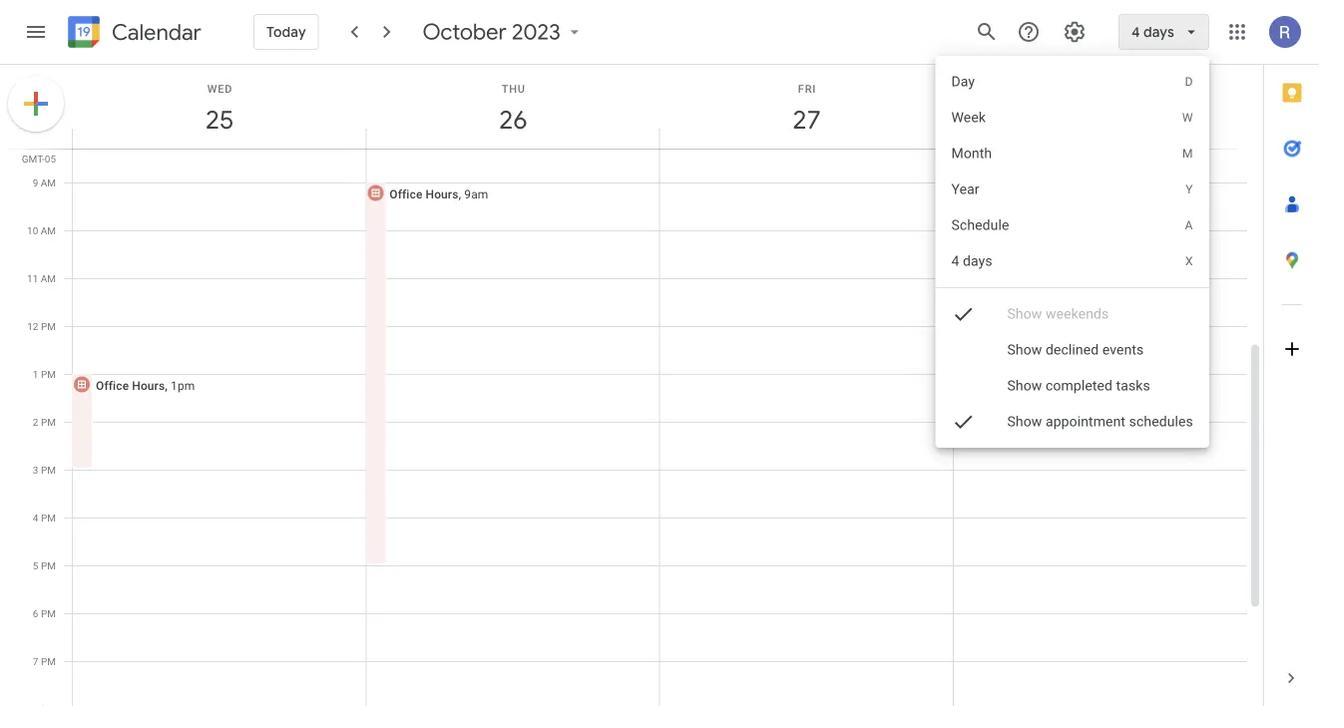 Task type: locate. For each thing, give the bounding box(es) containing it.
1 horizontal spatial office
[[389, 187, 423, 201]]

25 link
[[197, 97, 243, 143]]

0 vertical spatial office
[[389, 187, 423, 201]]

year menu item
[[936, 172, 1209, 208]]

thu
[[502, 82, 526, 95]]

1 check checkbox item from the top
[[936, 296, 1209, 332]]

office for office hours , 9am
[[389, 187, 423, 201]]

0 vertical spatial ,
[[458, 187, 461, 201]]

appointment
[[1046, 414, 1126, 430]]

8 pm from the top
[[41, 656, 56, 668]]

9 am
[[33, 177, 56, 189]]

pm for 4 pm
[[41, 512, 56, 524]]

4 days down schedule
[[952, 253, 993, 269]]

show
[[1007, 306, 1042, 322], [1007, 342, 1042, 358], [1007, 378, 1042, 394], [1007, 414, 1042, 430]]

, left 9am
[[458, 187, 461, 201]]

a
[[1185, 219, 1193, 232]]

hours left 9am
[[426, 187, 458, 201]]

4 inside 'grid'
[[33, 512, 38, 524]]

pm for 3 pm
[[41, 464, 56, 476]]

10
[[27, 225, 38, 236]]

check
[[952, 302, 976, 326], [952, 410, 976, 434]]

2 vertical spatial 4
[[33, 512, 38, 524]]

3 show from the top
[[1007, 378, 1042, 394]]

day menu item
[[936, 64, 1209, 100]]

am
[[41, 177, 56, 189], [41, 225, 56, 236], [41, 272, 56, 284]]

october 2023
[[423, 18, 561, 46]]

0 vertical spatial hours
[[426, 187, 458, 201]]

office for office hours , 1pm
[[96, 379, 129, 393]]

2 am from the top
[[41, 225, 56, 236]]

0 vertical spatial 4 days
[[1131, 23, 1174, 41]]

1 vertical spatial am
[[41, 225, 56, 236]]

3 am from the top
[[41, 272, 56, 284]]

show for show declined events
[[1007, 342, 1042, 358]]

2 horizontal spatial 4
[[1131, 23, 1140, 41]]

week menu item
[[936, 100, 1209, 136]]

, for 1pm
[[165, 379, 168, 393]]

days
[[1143, 23, 1174, 41], [963, 253, 993, 269]]

1 horizontal spatial hours
[[426, 187, 458, 201]]

pm right 1
[[41, 368, 56, 380]]

4 down schedule
[[952, 253, 960, 269]]

7 pm
[[33, 656, 56, 668]]

show left 'weekends'
[[1007, 306, 1042, 322]]

pm for 6 pm
[[41, 608, 56, 620]]

5 pm from the top
[[41, 512, 56, 524]]

05
[[45, 153, 56, 165]]

26
[[498, 103, 526, 136]]

4 show from the top
[[1007, 414, 1042, 430]]

1 horizontal spatial ,
[[458, 187, 461, 201]]

tab list
[[1264, 65, 1319, 651]]

hours for 1pm
[[132, 379, 165, 393]]

pm for 7 pm
[[41, 656, 56, 668]]

days right settings menu image
[[1143, 23, 1174, 41]]

7 pm from the top
[[41, 608, 56, 620]]

am right 9
[[41, 177, 56, 189]]

pm right 3
[[41, 464, 56, 476]]

0 horizontal spatial office
[[96, 379, 129, 393]]

5
[[33, 560, 38, 572]]

pm for 2 pm
[[41, 416, 56, 428]]

pm right 6
[[41, 608, 56, 620]]

1pm
[[171, 379, 195, 393]]

pm right 5
[[41, 560, 56, 572]]

column header
[[953, 65, 1247, 149]]

am right 10
[[41, 225, 56, 236]]

check checkbox item up the declined
[[936, 296, 1209, 332]]

hours
[[426, 187, 458, 201], [132, 379, 165, 393]]

4 inside popup button
[[1131, 23, 1140, 41]]

4 days
[[1131, 23, 1174, 41], [952, 253, 993, 269]]

office left 9am
[[389, 187, 423, 201]]

1 vertical spatial check checkbox item
[[936, 404, 1209, 440]]

check checkbox item
[[936, 296, 1209, 332], [936, 404, 1209, 440]]

show appointment schedules
[[1007, 414, 1193, 430]]

3 pm
[[33, 464, 56, 476]]

office right 1 pm
[[96, 379, 129, 393]]

am for 11 am
[[41, 272, 56, 284]]

show weekends
[[1007, 306, 1109, 322]]

4 down 3
[[33, 512, 38, 524]]

show left the declined
[[1007, 342, 1042, 358]]

calendar
[[112, 18, 201, 46]]

days down schedule
[[963, 253, 993, 269]]

am for 10 am
[[41, 225, 56, 236]]

2 pm
[[33, 416, 56, 428]]

days inside menu item
[[963, 253, 993, 269]]

1 pm from the top
[[41, 320, 56, 332]]

1 vertical spatial 4 days
[[952, 253, 993, 269]]

1 horizontal spatial days
[[1143, 23, 1174, 41]]

0 horizontal spatial 4
[[33, 512, 38, 524]]

schedules
[[1129, 414, 1193, 430]]

hours left 1pm at the left
[[132, 379, 165, 393]]

office
[[389, 187, 423, 201], [96, 379, 129, 393]]

4 pm
[[33, 512, 56, 524]]

office hours , 1pm
[[96, 379, 195, 393]]

show left 'completed'
[[1007, 378, 1042, 394]]

0 vertical spatial am
[[41, 177, 56, 189]]

9am
[[464, 187, 488, 201]]

,
[[458, 187, 461, 201], [165, 379, 168, 393]]

4 right settings menu image
[[1131, 23, 1140, 41]]

0 vertical spatial check
[[952, 302, 976, 326]]

month menu item
[[936, 136, 1209, 172]]

pm right "12"
[[41, 320, 56, 332]]

25
[[204, 103, 233, 136]]

today button
[[253, 8, 319, 56]]

pm right '2'
[[41, 416, 56, 428]]

0 horizontal spatial 4 days
[[952, 253, 993, 269]]

1 vertical spatial check
[[952, 410, 976, 434]]

6 pm
[[33, 608, 56, 620]]

today
[[266, 23, 306, 41]]

1 vertical spatial days
[[963, 253, 993, 269]]

grid
[[0, 65, 1263, 706]]

weekends
[[1046, 306, 1109, 322]]

0 vertical spatial days
[[1143, 23, 1174, 41]]

1 vertical spatial hours
[[132, 379, 165, 393]]

1 vertical spatial ,
[[165, 379, 168, 393]]

12
[[27, 320, 38, 332]]

am right 11
[[41, 272, 56, 284]]

6 pm from the top
[[41, 560, 56, 572]]

0 horizontal spatial hours
[[132, 379, 165, 393]]

2 check from the top
[[952, 410, 976, 434]]

11 am
[[27, 272, 56, 284]]

4 pm from the top
[[41, 464, 56, 476]]

0 horizontal spatial days
[[963, 253, 993, 269]]

1 check from the top
[[952, 302, 976, 326]]

show completed tasks
[[1007, 378, 1150, 394]]

main drawer image
[[24, 20, 48, 44]]

1
[[33, 368, 38, 380]]

1 pm
[[33, 368, 56, 380]]

completed
[[1046, 378, 1113, 394]]

3 pm from the top
[[41, 416, 56, 428]]

4
[[1131, 23, 1140, 41], [952, 253, 960, 269], [33, 512, 38, 524]]

1 am from the top
[[41, 177, 56, 189]]

2 check checkbox item from the top
[[936, 404, 1209, 440]]

month
[[952, 145, 992, 162]]

pm for 1 pm
[[41, 368, 56, 380]]

pm down 3 pm
[[41, 512, 56, 524]]

check checkbox item down "show completed tasks"
[[936, 404, 1209, 440]]

october
[[423, 18, 507, 46]]

2 pm from the top
[[41, 368, 56, 380]]

gmt-05
[[22, 153, 56, 165]]

0 horizontal spatial ,
[[165, 379, 168, 393]]

0 vertical spatial 4
[[1131, 23, 1140, 41]]

26 column header
[[365, 65, 660, 149]]

4 days right settings menu image
[[1131, 23, 1174, 41]]

show for show completed tasks
[[1007, 378, 1042, 394]]

menu
[[936, 56, 1209, 461]]

2 show from the top
[[1007, 342, 1042, 358]]

1 horizontal spatial 4 days
[[1131, 23, 1174, 41]]

0 vertical spatial check checkbox item
[[936, 296, 1209, 332]]

year
[[952, 181, 980, 198]]

show left appointment
[[1007, 414, 1042, 430]]

, left 1pm at the left
[[165, 379, 168, 393]]

pm
[[41, 320, 56, 332], [41, 368, 56, 380], [41, 416, 56, 428], [41, 464, 56, 476], [41, 512, 56, 524], [41, 560, 56, 572], [41, 608, 56, 620], [41, 656, 56, 668]]

1 vertical spatial office
[[96, 379, 129, 393]]

2 vertical spatial am
[[41, 272, 56, 284]]

1 show from the top
[[1007, 306, 1042, 322]]

gmt-
[[22, 153, 45, 165]]

1 vertical spatial 4
[[952, 253, 960, 269]]

events
[[1103, 342, 1144, 358]]

day
[[952, 73, 975, 90]]

1 horizontal spatial 4
[[952, 253, 960, 269]]

declined
[[1046, 342, 1099, 358]]

pm right 7
[[41, 656, 56, 668]]



Task type: vqa. For each thing, say whether or not it's contained in the screenshot.
topmost '10'
no



Task type: describe. For each thing, give the bounding box(es) containing it.
4 inside menu item
[[952, 253, 960, 269]]

fri
[[798, 82, 816, 95]]

calendar element
[[64, 12, 201, 56]]

week
[[952, 109, 986, 126]]

settings menu image
[[1063, 20, 1087, 44]]

schedule menu item
[[936, 208, 1209, 243]]

menu containing check
[[936, 56, 1209, 461]]

2
[[33, 416, 38, 428]]

show declined events checkbox item
[[936, 275, 1209, 425]]

days inside popup button
[[1143, 23, 1174, 41]]

d
[[1185, 75, 1193, 89]]

5 pm
[[33, 560, 56, 572]]

4 days menu item
[[936, 243, 1209, 279]]

27 link
[[784, 97, 830, 143]]

schedule
[[952, 217, 1009, 233]]

pm for 12 pm
[[41, 320, 56, 332]]

m
[[1183, 147, 1193, 161]]

27 column header
[[659, 65, 954, 149]]

pm for 5 pm
[[41, 560, 56, 572]]

4 days inside menu item
[[952, 253, 993, 269]]

7
[[33, 656, 38, 668]]

12 pm
[[27, 320, 56, 332]]

3
[[33, 464, 38, 476]]

thu 26
[[498, 82, 526, 136]]

check for show appointment schedules
[[952, 410, 976, 434]]

27
[[791, 103, 820, 136]]

25 column header
[[72, 65, 366, 149]]

tasks
[[1116, 378, 1150, 394]]

, for 9am
[[458, 187, 461, 201]]

x
[[1185, 254, 1193, 268]]

office hours , 9am
[[389, 187, 488, 201]]

october 2023 button
[[415, 18, 593, 46]]

9
[[33, 177, 38, 189]]

6
[[33, 608, 38, 620]]

grid containing 25
[[0, 65, 1263, 706]]

show completed tasks checkbox item
[[936, 311, 1209, 461]]

am for 9 am
[[41, 177, 56, 189]]

11
[[27, 272, 38, 284]]

10 am
[[27, 225, 56, 236]]

w
[[1182, 111, 1193, 125]]

fri 27
[[791, 82, 820, 136]]

calendar heading
[[108, 18, 201, 46]]

show for show appointment schedules
[[1007, 414, 1042, 430]]

hours for 9am
[[426, 187, 458, 201]]

26 link
[[490, 97, 536, 143]]

4 days button
[[1118, 8, 1209, 56]]

show declined events
[[1007, 342, 1144, 358]]

2023
[[512, 18, 561, 46]]

wed 25
[[204, 82, 233, 136]]

y
[[1186, 183, 1193, 197]]

wed
[[207, 82, 233, 95]]

show for show weekends
[[1007, 306, 1042, 322]]

4 days inside popup button
[[1131, 23, 1174, 41]]

check for show weekends
[[952, 302, 976, 326]]



